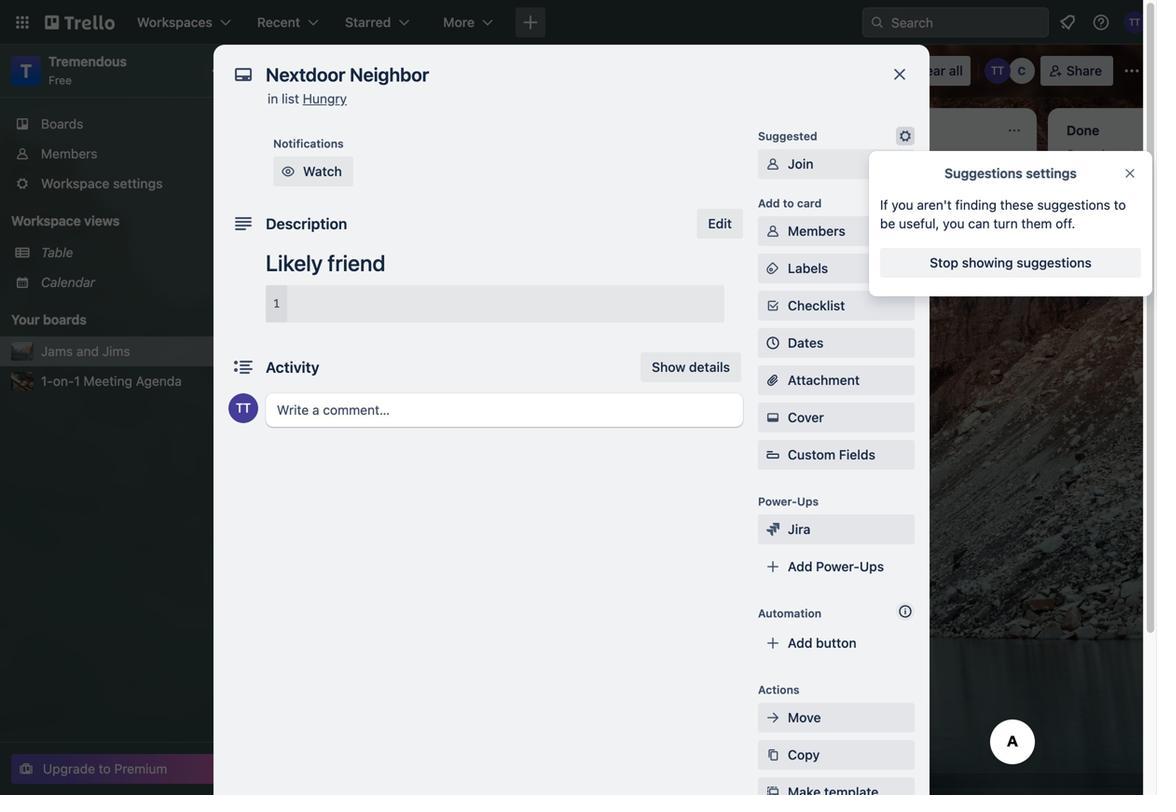 Task type: locate. For each thing, give the bounding box(es) containing it.
0 horizontal spatial card
[[797, 197, 822, 210]]

likely
[[266, 250, 323, 276]]

open information menu image
[[1092, 13, 1111, 32]]

sm image down actions
[[764, 709, 782, 727]]

ups up jira
[[797, 495, 819, 508]]

description
[[266, 215, 347, 233]]

None text field
[[256, 58, 872, 91]]

members up labels
[[788, 223, 846, 239]]

stop showing suggestions
[[930, 255, 1092, 270]]

members for members link to the right
[[788, 223, 846, 239]]

cards up the "watch" at the top of page
[[284, 147, 317, 162]]

to down the join
[[783, 197, 794, 210]]

sm image inside cover "link"
[[764, 408, 782, 427]]

f
[[1156, 147, 1157, 162]]

to for premium
[[99, 761, 111, 777]]

1 vertical spatial terry turtle (terryturtle) image
[[984, 58, 1011, 84]]

fields
[[839, 447, 875, 462]]

0 vertical spatial jims
[[348, 61, 386, 81]]

sm image left labels
[[764, 259, 782, 278]]

0 horizontal spatial create from template… image
[[742, 248, 757, 263]]

sm image inside watch button
[[279, 162, 297, 181]]

1 match from the left
[[321, 147, 358, 162]]

terry turtle (terryturtle) image
[[1124, 11, 1146, 34], [984, 58, 1011, 84], [228, 393, 258, 423]]

ups
[[797, 495, 819, 508], [860, 559, 884, 574]]

add
[[821, 188, 845, 203], [758, 197, 780, 210], [788, 559, 813, 574], [788, 635, 813, 651]]

suggestions settings
[[945, 166, 1077, 181]]

jims left star or unstar board image on the left top of page
[[348, 61, 386, 81]]

search image
[[870, 15, 885, 30]]

sm image for members
[[764, 222, 782, 241]]

tremendous link
[[48, 54, 127, 69]]

0
[[272, 147, 280, 162], [802, 147, 810, 162], [1067, 147, 1075, 162]]

1 inside button
[[888, 63, 895, 78]]

1 vertical spatial jims
[[102, 344, 130, 359]]

1 horizontal spatial and
[[314, 61, 344, 81]]

filters up add a card button
[[892, 147, 926, 162]]

sm image inside members link
[[764, 222, 782, 241]]

and
[[314, 61, 344, 81], [76, 344, 99, 359]]

match
[[321, 147, 358, 162], [850, 147, 888, 162], [1115, 147, 1153, 162]]

0 vertical spatial jams and jims
[[267, 61, 386, 81]]

1 filters from the left
[[362, 147, 396, 162]]

add left a
[[821, 188, 845, 203]]

1 horizontal spatial card
[[859, 188, 887, 203]]

sm image for labels
[[764, 259, 782, 278]]

show
[[652, 359, 686, 375]]

0 horizontal spatial jams and jims
[[41, 344, 130, 359]]

0 horizontal spatial to
[[99, 761, 111, 777]]

power- up automation
[[816, 559, 860, 574]]

calendar link
[[41, 273, 231, 292]]

button
[[816, 635, 857, 651]]

ups up the add button button
[[860, 559, 884, 574]]

3 0 from the left
[[1067, 147, 1075, 162]]

1 vertical spatial power-
[[816, 559, 860, 574]]

jams and jims link
[[41, 342, 209, 361]]

all
[[949, 63, 963, 78]]

1 sm image from the top
[[764, 259, 782, 278]]

2 vertical spatial sm image
[[764, 783, 782, 795]]

1 vertical spatial sm image
[[764, 520, 782, 539]]

sm image up add a card button
[[896, 127, 915, 145]]

and up hungry
[[314, 61, 344, 81]]

0 horizontal spatial power-
[[758, 495, 797, 508]]

1 horizontal spatial you
[[943, 216, 965, 231]]

sm image left the "watch" at the top of page
[[279, 162, 297, 181]]

0 vertical spatial create from template… image
[[1007, 188, 1022, 203]]

0 vertical spatial power-
[[758, 495, 797, 508]]

0 horizontal spatial cards
[[284, 147, 317, 162]]

1 horizontal spatial 0
[[802, 147, 810, 162]]

jams and jims up hungry
[[267, 61, 386, 81]]

sm image down copy link
[[764, 783, 782, 795]]

sm image for join
[[764, 155, 782, 173]]

checklist
[[788, 298, 845, 313]]

c
[[1018, 64, 1026, 77]]

0 down suggested
[[802, 147, 810, 162]]

create from template… image
[[1007, 188, 1022, 203], [742, 248, 757, 263]]

2 sm image from the top
[[764, 520, 782, 539]]

sm image inside the checklist link
[[764, 297, 782, 315]]

attachment
[[788, 373, 860, 388]]

sm image inside copy link
[[764, 746, 782, 765]]

0 horizontal spatial 0 cards match filters
[[272, 147, 396, 162]]

premium
[[114, 761, 167, 777]]

0 cards match filters up add a card
[[802, 147, 926, 162]]

cards down suggested
[[814, 147, 847, 162]]

jams inside text field
[[267, 61, 310, 81]]

1 vertical spatial create from template… image
[[742, 248, 757, 263]]

1 vertical spatial members
[[788, 223, 846, 239]]

to right upgrade
[[99, 761, 111, 777]]

1 vertical spatial jams and jims
[[41, 344, 130, 359]]

1 horizontal spatial filters
[[892, 147, 926, 162]]

you
[[892, 197, 913, 213], [943, 216, 965, 231]]

terry turtle (terryturtle) image left c
[[984, 58, 1011, 84]]

1 horizontal spatial to
[[783, 197, 794, 210]]

2 horizontal spatial 0
[[1067, 147, 1075, 162]]

jams and jims
[[267, 61, 386, 81], [41, 344, 130, 359]]

1 right 1-
[[74, 373, 80, 389]]

add right edit button
[[758, 197, 780, 210]]

details
[[689, 359, 730, 375]]

0 horizontal spatial jams
[[41, 344, 73, 359]]

t link
[[11, 56, 41, 86]]

add power-ups
[[788, 559, 884, 574]]

0 vertical spatial 1
[[888, 63, 895, 78]]

0 vertical spatial you
[[892, 197, 913, 213]]

you left the can
[[943, 216, 965, 231]]

0 cards match filters
[[272, 147, 396, 162], [802, 147, 926, 162]]

free
[[48, 74, 72, 87]]

upgrade to premium
[[43, 761, 167, 777]]

and inside text field
[[314, 61, 344, 81]]

0 horizontal spatial ups
[[797, 495, 819, 508]]

jams up list
[[267, 61, 310, 81]]

add down jira
[[788, 559, 813, 574]]

0 up settings
[[1067, 147, 1075, 162]]

edit button
[[697, 209, 743, 239]]

1 vertical spatial and
[[76, 344, 99, 359]]

0 cards match filters up the "watch" at the top of page
[[272, 147, 396, 162]]

stop showing suggestions button
[[880, 248, 1141, 278]]

0 vertical spatial terry turtle (terryturtle) image
[[1124, 11, 1146, 34]]

jams up on-
[[41, 344, 73, 359]]

power- up jira
[[758, 495, 797, 508]]

0 vertical spatial suggestions
[[1037, 197, 1110, 213]]

copy link
[[758, 740, 915, 770]]

custom
[[788, 447, 836, 462]]

1 horizontal spatial cards
[[814, 147, 847, 162]]

terry turtle (terryturtle) image down "starred icon"
[[228, 393, 258, 423]]

sm image inside move link
[[764, 709, 782, 727]]

3 match from the left
[[1115, 147, 1153, 162]]

0 vertical spatial jams
[[267, 61, 310, 81]]

card inside button
[[859, 188, 887, 203]]

meeting
[[83, 373, 132, 389]]

sm image left cover
[[764, 408, 782, 427]]

be
[[880, 216, 895, 231]]

sm image down add to card
[[764, 222, 782, 241]]

clear
[[913, 63, 946, 78]]

0 horizontal spatial you
[[892, 197, 913, 213]]

members link up the labels link
[[758, 216, 915, 246]]

create from template… image down suggestions settings
[[1007, 188, 1022, 203]]

2 match from the left
[[850, 147, 888, 162]]

in
[[268, 91, 278, 106]]

2 horizontal spatial to
[[1114, 197, 1126, 213]]

on-
[[53, 373, 74, 389]]

1 horizontal spatial members
[[788, 223, 846, 239]]

1 0 cards match filters from the left
[[272, 147, 396, 162]]

0 vertical spatial sm image
[[764, 259, 782, 278]]

1 horizontal spatial match
[[850, 147, 888, 162]]

0 down in
[[272, 147, 280, 162]]

0 horizontal spatial terry turtle (terryturtle) image
[[228, 393, 258, 423]]

t
[[20, 60, 32, 82]]

1 horizontal spatial create from template… image
[[1007, 188, 1022, 203]]

move
[[788, 710, 821, 725]]

1 vertical spatial you
[[943, 216, 965, 231]]

2 cards from the left
[[814, 147, 847, 162]]

match up add a card
[[850, 147, 888, 162]]

0 vertical spatial members
[[41, 146, 97, 161]]

3 cards from the left
[[1078, 147, 1112, 162]]

show details link
[[641, 352, 741, 382]]

2 vertical spatial terry turtle (terryturtle) image
[[228, 393, 258, 423]]

create from template… image down edit button
[[742, 248, 757, 263]]

cover
[[788, 410, 824, 425]]

0 horizontal spatial match
[[321, 147, 358, 162]]

sm image inside join "link"
[[764, 155, 782, 173]]

1 vertical spatial suggestions
[[1017, 255, 1092, 270]]

1-on-1 meeting agenda
[[41, 373, 182, 389]]

jams and jims inside text field
[[267, 61, 386, 81]]

settings
[[1026, 166, 1077, 181]]

suggestions
[[1037, 197, 1110, 213], [1017, 255, 1092, 270]]

table link
[[41, 243, 231, 262]]

to
[[783, 197, 794, 210], [1114, 197, 1126, 213], [99, 761, 111, 777]]

1 horizontal spatial jams and jims
[[267, 61, 386, 81]]

add for add power-ups
[[788, 559, 813, 574]]

0 notifications image
[[1056, 11, 1079, 34]]

1 vertical spatial 1
[[74, 373, 80, 389]]

suggestions down off.
[[1017, 255, 1092, 270]]

Board name text field
[[257, 56, 395, 86]]

1 horizontal spatial power-
[[816, 559, 860, 574]]

0 horizontal spatial and
[[76, 344, 99, 359]]

1 vertical spatial ups
[[860, 559, 884, 574]]

1 vertical spatial members link
[[758, 216, 915, 246]]

card right a
[[859, 188, 887, 203]]

sm image inside the labels link
[[764, 259, 782, 278]]

1 horizontal spatial jams
[[267, 61, 310, 81]]

members link
[[0, 139, 242, 169], [758, 216, 915, 246]]

table
[[41, 245, 73, 260]]

add to card
[[758, 197, 822, 210]]

cards
[[284, 147, 317, 162], [814, 147, 847, 162], [1078, 147, 1112, 162]]

sm image left "copy"
[[764, 746, 782, 765]]

sm image for cover
[[764, 408, 782, 427]]

jims
[[348, 61, 386, 81], [102, 344, 130, 359]]

them
[[1021, 216, 1052, 231]]

match up the "watch" at the top of page
[[321, 147, 358, 162]]

jims up the 1-on-1 meeting agenda
[[102, 344, 130, 359]]

sm image
[[761, 56, 787, 82], [896, 127, 915, 145], [764, 155, 782, 173], [279, 162, 297, 181], [764, 222, 782, 241], [764, 297, 782, 315], [764, 408, 782, 427], [764, 709, 782, 727], [764, 746, 782, 765]]

members down boards
[[41, 146, 97, 161]]

0 horizontal spatial 0
[[272, 147, 280, 162]]

sm image
[[764, 259, 782, 278], [764, 520, 782, 539], [764, 783, 782, 795]]

tremendous free
[[48, 54, 127, 87]]

0 vertical spatial and
[[314, 61, 344, 81]]

jams and jims down your boards with 2 items element
[[41, 344, 130, 359]]

sm image for suggested
[[896, 127, 915, 145]]

custom fields
[[788, 447, 875, 462]]

move link
[[758, 703, 915, 733]]

automation
[[758, 607, 822, 620]]

0 horizontal spatial filters
[[362, 147, 396, 162]]

terry turtle (terryturtle) image right open information menu image
[[1124, 11, 1146, 34]]

c button
[[1009, 58, 1035, 84]]

and down your boards with 2 items element
[[76, 344, 99, 359]]

0 horizontal spatial members
[[41, 146, 97, 161]]

members link down boards
[[0, 139, 242, 169]]

2 horizontal spatial match
[[1115, 147, 1153, 162]]

cards left the f
[[1078, 147, 1112, 162]]

match left the f
[[1115, 147, 1153, 162]]

filters right watch button
[[362, 147, 396, 162]]

sm image left the join
[[764, 155, 782, 173]]

0 horizontal spatial members link
[[0, 139, 242, 169]]

suggestions up off.
[[1037, 197, 1110, 213]]

sm image left jira
[[764, 520, 782, 539]]

1 horizontal spatial 0 cards match filters
[[802, 147, 926, 162]]

sm image left checklist
[[764, 297, 782, 315]]

1 left 'clear'
[[888, 63, 895, 78]]

starred icon image
[[216, 344, 231, 359]]

labels
[[788, 261, 828, 276]]

add button button
[[758, 628, 915, 658]]

tremendous
[[48, 54, 127, 69]]

card down the join
[[797, 197, 822, 210]]

2 horizontal spatial cards
[[1078, 147, 1112, 162]]

card
[[859, 188, 887, 203], [797, 197, 822, 210]]

can
[[968, 216, 990, 231]]

you right the if
[[892, 197, 913, 213]]

1 horizontal spatial jims
[[348, 61, 386, 81]]

1 horizontal spatial 1
[[888, 63, 895, 78]]

to down 0 cards match f
[[1114, 197, 1126, 213]]

members
[[41, 146, 97, 161], [788, 223, 846, 239]]

to inside "link"
[[99, 761, 111, 777]]

your
[[11, 312, 40, 327]]

jira
[[788, 522, 811, 537]]

add down automation
[[788, 635, 813, 651]]



Task type: describe. For each thing, give the bounding box(es) containing it.
upgrade to premium link
[[11, 754, 228, 784]]

sm image for watch
[[279, 162, 297, 181]]

if
[[880, 197, 888, 213]]

likely friend
[[266, 250, 385, 276]]

add for add to card
[[758, 197, 780, 210]]

off.
[[1056, 216, 1075, 231]]

1 button
[[795, 56, 906, 86]]

card for add to card
[[797, 197, 822, 210]]

share
[[1067, 63, 1102, 78]]

3 sm image from the top
[[764, 783, 782, 795]]

hungry link
[[303, 91, 347, 106]]

calendar
[[41, 275, 95, 290]]

0 cards match f
[[1067, 147, 1157, 162]]

notifications
[[273, 137, 344, 150]]

add a card
[[821, 188, 887, 203]]

useful,
[[899, 216, 939, 231]]

workspace views
[[11, 213, 120, 228]]

views
[[84, 213, 120, 228]]

2 horizontal spatial terry turtle (terryturtle) image
[[1124, 11, 1146, 34]]

1 0 from the left
[[272, 147, 280, 162]]

finding
[[955, 197, 997, 213]]

turn
[[993, 216, 1018, 231]]

primary element
[[0, 0, 1157, 45]]

suggestions
[[945, 166, 1023, 181]]

jims inside text field
[[348, 61, 386, 81]]

cover link
[[758, 403, 915, 433]]

activity
[[266, 359, 319, 376]]

join
[[788, 156, 814, 172]]

suggested
[[758, 130, 817, 143]]

join link
[[758, 149, 915, 179]]

to inside if you aren't finding these suggestions to be useful, you can turn them off.
[[1114, 197, 1126, 213]]

in list hungry
[[268, 91, 347, 106]]

boards link
[[0, 109, 242, 139]]

list
[[282, 91, 299, 106]]

2 0 cards match filters from the left
[[802, 147, 926, 162]]

to for card
[[783, 197, 794, 210]]

showing
[[962, 255, 1013, 270]]

1 vertical spatial jams
[[41, 344, 73, 359]]

hungry
[[303, 91, 347, 106]]

share button
[[1040, 56, 1113, 86]]

1 horizontal spatial members link
[[758, 216, 915, 246]]

dates
[[788, 335, 824, 351]]

add a card button
[[791, 181, 996, 211]]

clear all
[[913, 63, 963, 78]]

add power-ups link
[[758, 552, 915, 582]]

card for add a card
[[859, 188, 887, 203]]

1-on-1 meeting agenda link
[[41, 372, 231, 391]]

sm image for move
[[764, 709, 782, 727]]

add for add a card
[[821, 188, 845, 203]]

1 horizontal spatial ups
[[860, 559, 884, 574]]

aren't
[[917, 197, 952, 213]]

0 vertical spatial ups
[[797, 495, 819, 508]]

actions
[[758, 683, 800, 697]]

2 filters from the left
[[892, 147, 926, 162]]

show menu image
[[1123, 62, 1141, 80]]

watch
[[303, 164, 342, 179]]

members for top members link
[[41, 146, 97, 161]]

watch button
[[273, 157, 353, 186]]

stop
[[930, 255, 959, 270]]

dates button
[[758, 328, 915, 358]]

if you aren't finding these suggestions to be useful, you can turn them off.
[[880, 197, 1126, 231]]

1 horizontal spatial terry turtle (terryturtle) image
[[984, 58, 1011, 84]]

agenda
[[136, 373, 182, 389]]

upgrade
[[43, 761, 95, 777]]

chestercheeetah (chestercheeetah) image
[[1009, 58, 1035, 84]]

Write a comment text field
[[266, 393, 743, 427]]

boards
[[41, 116, 83, 131]]

add button
[[788, 635, 857, 651]]

suggestions inside button
[[1017, 255, 1092, 270]]

back to home image
[[45, 7, 115, 37]]

show details
[[652, 359, 730, 375]]

clear all button
[[906, 56, 970, 86]]

1 cards from the left
[[284, 147, 317, 162]]

sm image for jira
[[764, 520, 782, 539]]

0 horizontal spatial jims
[[102, 344, 130, 359]]

star or unstar board image
[[406, 63, 421, 78]]

0 horizontal spatial 1
[[74, 373, 80, 389]]

friend
[[328, 250, 385, 276]]

0 vertical spatial members link
[[0, 139, 242, 169]]

suggestions inside if you aren't finding these suggestions to be useful, you can turn them off.
[[1037, 197, 1110, 213]]

Search field
[[885, 8, 1048, 36]]

add for add button
[[788, 635, 813, 651]]

1-
[[41, 373, 53, 389]]

labels link
[[758, 254, 915, 283]]

boards
[[43, 312, 87, 327]]

these
[[1000, 197, 1034, 213]]

edit
[[708, 216, 732, 231]]

attachment button
[[758, 366, 915, 395]]

your boards with 2 items element
[[11, 309, 188, 331]]

sm image up suggested
[[761, 56, 787, 82]]

sm image for copy
[[764, 746, 782, 765]]

2 0 from the left
[[802, 147, 810, 162]]

create board or workspace image
[[521, 13, 540, 32]]

copy
[[788, 747, 820, 763]]

your boards
[[11, 312, 87, 327]]

sm image for checklist
[[764, 297, 782, 315]]



Task type: vqa. For each thing, say whether or not it's contained in the screenshot.
left the Jims
yes



